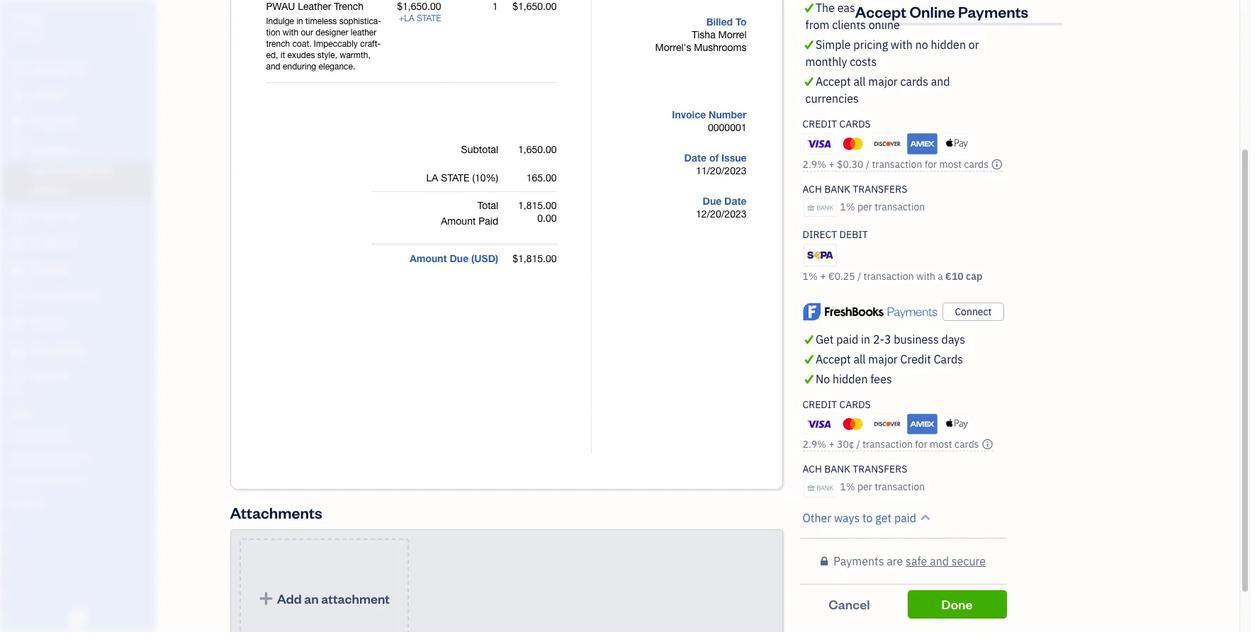 Task type: locate. For each thing, give the bounding box(es) containing it.
1 horizontal spatial la
[[426, 172, 438, 184]]

for
[[925, 158, 937, 171], [915, 438, 928, 451]]

1 vertical spatial info image
[[982, 439, 993, 450]]

all down 'costs'
[[854, 74, 866, 89]]

2 vertical spatial cards
[[955, 438, 979, 451]]

0 vertical spatial amount
[[441, 215, 476, 227]]

credit for accept all major cards and currencies
[[803, 118, 837, 130]]

bank image up direct
[[803, 198, 837, 217]]

1 vertical spatial mastercard image
[[838, 414, 868, 435]]

currencies
[[806, 91, 859, 106]]

project image
[[9, 263, 26, 277]]

discover image up 2.9% + $0.30 / transaction for most cards
[[873, 133, 903, 154]]

amount due ( usd )
[[410, 252, 498, 264]]

0 vertical spatial with
[[891, 38, 913, 52]]

0 horizontal spatial hidden
[[833, 372, 868, 386]]

bank image down direct
[[803, 244, 837, 266]]

other
[[803, 511, 832, 525]]

1 1% per transaction from the top
[[840, 201, 925, 213]]

2 credit from the top
[[803, 398, 837, 411]]

4 check image from the top
[[803, 351, 816, 368]]

1 credit cards from the top
[[803, 118, 871, 130]]

2 cards from the top
[[840, 398, 871, 411]]

state down item rate (usd) text field
[[417, 13, 441, 23]]

0 vertical spatial credit cards
[[803, 118, 871, 130]]

0 vertical spatial 1%
[[840, 201, 855, 213]]

payments right lock image
[[834, 554, 884, 568]]

1 credit from the top
[[803, 118, 837, 130]]

state left (10%)
[[441, 172, 470, 184]]

+ for 2.9% + 30¢ / transaction for most cards
[[829, 438, 835, 451]]

0 vertical spatial all
[[854, 74, 866, 89]]

with left no on the top
[[891, 38, 913, 52]]

cancel
[[829, 596, 870, 612]]

hidden right no
[[833, 372, 868, 386]]

items and services image
[[11, 452, 152, 464]]

american express image
[[907, 133, 938, 154]]

1%
[[840, 201, 855, 213], [803, 270, 818, 283], [840, 481, 855, 494]]

2 1% per transaction from the top
[[840, 481, 925, 494]]

1 vertical spatial to
[[863, 511, 873, 525]]

+ left €0.25
[[820, 270, 826, 283]]

0 vertical spatial mastercard image
[[838, 133, 868, 154]]

+ down item rate (usd) text field
[[399, 13, 404, 23]]

1,815.00
[[518, 200, 557, 211]]

info image for accept all major credit cards
[[982, 439, 993, 450]]

la down item rate (usd) text field
[[404, 13, 414, 23]]

state
[[417, 13, 441, 23], [441, 172, 470, 184]]

cap
[[966, 270, 983, 283]]

1 vertical spatial bank
[[824, 463, 850, 476]]

1 all from the top
[[854, 74, 866, 89]]

2 check image from the top
[[803, 36, 816, 53]]

+ la state
[[399, 13, 441, 23]]

$1,815.00
[[513, 253, 557, 264]]

0 vertical spatial state
[[417, 13, 441, 23]]

bank connections image
[[11, 475, 152, 486]]

1 per from the top
[[858, 201, 872, 213]]

1 horizontal spatial payments
[[958, 1, 1029, 21]]

all for credit
[[854, 352, 866, 366]]

3 check image from the top
[[803, 331, 816, 348]]

0 vertical spatial discover image
[[873, 133, 903, 154]]

ach bank transfers
[[803, 183, 907, 195], [803, 463, 907, 476]]

to
[[899, 1, 910, 15], [863, 511, 873, 525]]

discover image for fees
[[873, 414, 903, 435]]

paid left chevronup image at the bottom right of page
[[894, 511, 916, 525]]

2 2.9% from the top
[[803, 438, 826, 451]]

ach
[[803, 183, 822, 195], [803, 463, 822, 476]]

1 2.9% from the top
[[803, 158, 826, 171]]

0 vertical spatial credit
[[803, 118, 837, 130]]

bank image
[[803, 479, 837, 497]]

1 vertical spatial due
[[450, 252, 469, 264]]

accept all major credit cards
[[816, 352, 963, 366]]

apple pay image
[[942, 133, 972, 154]]

0 vertical spatial info image
[[991, 159, 1003, 170]]

0 vertical spatial and
[[931, 74, 950, 89]]

tisha
[[692, 29, 716, 40]]

0 vertical spatial due
[[703, 195, 722, 207]]

/ right €0.25
[[858, 270, 861, 283]]

1 vertical spatial credit
[[803, 398, 837, 411]]

to inside the easiest way to accept payments from clients online
[[899, 1, 910, 15]]

0 vertical spatial /
[[866, 158, 870, 171]]

cards for all
[[840, 118, 871, 130]]

pwau owner
[[11, 13, 44, 39]]

transfers
[[853, 183, 907, 195], [853, 463, 907, 476]]

cards
[[840, 118, 871, 130], [840, 398, 871, 411]]

freshbooks payments image
[[803, 301, 937, 322]]

credit cards up visa icon
[[803, 398, 871, 411]]

1 vertical spatial hidden
[[833, 372, 868, 386]]

transaction up freshbooks payments image
[[864, 270, 914, 283]]

discover image for major
[[873, 133, 903, 154]]

1% per transaction up get
[[840, 481, 925, 494]]

ach bank transfers for first bank image from the top
[[803, 183, 907, 195]]

0 horizontal spatial date
[[684, 152, 707, 164]]

credit up visa image
[[803, 118, 837, 130]]

main element
[[0, 0, 191, 632]]

1 vertical spatial 2.9%
[[803, 438, 826, 451]]

2 transfers from the top
[[853, 463, 907, 476]]

1 vertical spatial cards
[[840, 398, 871, 411]]

most down apple pay image
[[930, 438, 952, 451]]

0 vertical spatial bank image
[[803, 198, 837, 217]]

discover image up 2.9% + 30¢ / transaction for most cards
[[873, 414, 903, 435]]

1 horizontal spatial due
[[703, 195, 722, 207]]

hidden left or
[[931, 38, 966, 52]]

1 vertical spatial /
[[858, 270, 861, 283]]

due
[[703, 195, 722, 207], [450, 252, 469, 264]]

to right way on the top right
[[899, 1, 910, 15]]

transaction
[[872, 158, 922, 171], [875, 201, 925, 213], [864, 270, 914, 283], [863, 438, 913, 451], [875, 481, 925, 494]]

0 vertical spatial hidden
[[931, 38, 966, 52]]

amount
[[441, 215, 476, 227], [410, 252, 447, 264]]

1 horizontal spatial date
[[724, 195, 747, 207]]

/ right 30¢
[[856, 438, 860, 451]]

1% per transaction up debit at the right
[[840, 201, 925, 213]]

for down american express icon
[[915, 438, 928, 451]]

paid inside "link"
[[894, 511, 916, 525]]

date left of at the top right of the page
[[684, 152, 707, 164]]

bank up bank icon
[[824, 463, 850, 476]]

monthly
[[806, 55, 847, 69]]

transaction down american express image
[[872, 158, 922, 171]]

1 vertical spatial 1% per transaction
[[840, 481, 925, 494]]

hidden
[[931, 38, 966, 52], [833, 372, 868, 386]]

0 horizontal spatial with
[[891, 38, 913, 52]]

5 check image from the top
[[803, 370, 816, 387]]

major inside accept all major cards and currencies
[[868, 74, 898, 89]]

cards
[[900, 74, 928, 89], [964, 158, 989, 171], [955, 438, 979, 451]]

+
[[399, 13, 404, 23], [829, 158, 835, 171], [820, 270, 826, 283], [829, 438, 835, 451]]

1 vertical spatial la
[[426, 172, 438, 184]]

/ for all
[[866, 158, 870, 171]]

check image
[[803, 0, 816, 16], [803, 36, 816, 53], [803, 331, 816, 348], [803, 351, 816, 368], [803, 370, 816, 387]]

1 vertical spatial accept
[[816, 74, 851, 89]]

cards down apple pay icon
[[964, 158, 989, 171]]

2 bank image from the top
[[803, 244, 837, 266]]

transfers down 2.9% + 30¢ / transaction for most cards
[[853, 463, 907, 476]]

ach bank transfers down $0.30
[[803, 183, 907, 195]]

mastercard image up 30¢
[[838, 414, 868, 435]]

30¢
[[837, 438, 854, 451]]

1 vertical spatial cards
[[964, 158, 989, 171]]

american express image
[[907, 414, 938, 435]]

1 vertical spatial for
[[915, 438, 928, 451]]

credit cards down currencies
[[803, 118, 871, 130]]

1 vertical spatial 1%
[[803, 270, 818, 283]]

most
[[939, 158, 962, 171], [930, 438, 952, 451]]

payments up or
[[958, 1, 1029, 21]]

major for cards
[[868, 74, 898, 89]]

bank image
[[803, 198, 837, 217], [803, 244, 837, 266]]

per up debit at the right
[[858, 201, 872, 213]]

done button
[[908, 590, 1007, 618]]

accept for accept all major cards and currencies
[[816, 74, 851, 89]]

credit for no hidden fees
[[803, 398, 837, 411]]

direct debit
[[803, 228, 868, 241]]

1 bank image from the top
[[803, 198, 837, 217]]

due left (
[[450, 252, 469, 264]]

1 vertical spatial ach
[[803, 463, 822, 476]]

due up 12/20/2023 dropdown button
[[703, 195, 722, 207]]

and
[[931, 74, 950, 89], [930, 554, 949, 568]]

1 vertical spatial per
[[858, 481, 872, 494]]

get
[[876, 511, 892, 525]]

1 vertical spatial and
[[930, 554, 949, 568]]

most for accept all major cards and currencies
[[939, 158, 962, 171]]

1 vertical spatial bank image
[[803, 244, 837, 266]]

1 transfers from the top
[[853, 183, 907, 195]]

2 discover image from the top
[[873, 414, 903, 435]]

0 vertical spatial transfers
[[853, 183, 907, 195]]

ach bank transfers down 30¢
[[803, 463, 907, 476]]

2.9%
[[803, 158, 826, 171], [803, 438, 826, 451]]

0 vertical spatial for
[[925, 158, 937, 171]]

0 vertical spatial paid
[[836, 332, 859, 346]]

team members image
[[11, 430, 152, 441]]

and right safe
[[930, 554, 949, 568]]

hidden inside simple pricing with no hidden or monthly costs
[[931, 38, 966, 52]]

payment image
[[9, 209, 26, 223]]

0 horizontal spatial due
[[450, 252, 469, 264]]

1 vertical spatial major
[[868, 352, 898, 366]]

1 vertical spatial ach bank transfers
[[803, 463, 907, 476]]

1 horizontal spatial to
[[899, 1, 910, 15]]

credit cards
[[803, 118, 871, 130], [803, 398, 871, 411]]

mastercard image up $0.30
[[838, 133, 868, 154]]

/ right $0.30
[[866, 158, 870, 171]]

info image
[[991, 159, 1003, 170], [982, 439, 993, 450]]

transaction for €0.25
[[864, 270, 914, 283]]

2 mastercard image from the top
[[838, 414, 868, 435]]

cards down simple pricing with no hidden or monthly costs
[[900, 74, 928, 89]]

1 check image from the top
[[803, 0, 816, 16]]

other ways to get paid
[[803, 511, 916, 525]]

billed to
[[706, 16, 747, 28]]

transfers for bank icon
[[853, 463, 907, 476]]

+ for 1% + €0.25 / transaction with a €10 cap
[[820, 270, 826, 283]]

credit cards for no
[[803, 398, 871, 411]]

accept inside accept all major cards and currencies
[[816, 74, 851, 89]]

safe
[[906, 554, 927, 568]]

0 vertical spatial 1% per transaction
[[840, 201, 925, 213]]

with left 'a'
[[916, 270, 936, 283]]

mastercard image
[[838, 133, 868, 154], [838, 414, 868, 435]]

1 vertical spatial amount
[[410, 252, 447, 264]]

accept
[[912, 1, 946, 15]]

transaction down american express icon
[[863, 438, 913, 451]]

visa image
[[803, 133, 834, 154]]

0 vertical spatial accept
[[855, 1, 907, 21]]

1 vertical spatial transfers
[[853, 463, 907, 476]]

0 vertical spatial payments
[[958, 1, 1029, 21]]

+ left 30¢
[[829, 438, 835, 451]]

0 horizontal spatial payments
[[834, 554, 884, 568]]

1 vertical spatial date
[[724, 195, 747, 207]]

transfers down 2.9% + $0.30 / transaction for most cards
[[853, 183, 907, 195]]

0.00
[[537, 213, 557, 224]]

1 horizontal spatial hidden
[[931, 38, 966, 52]]

0 vertical spatial ach bank transfers
[[803, 183, 907, 195]]

due date 12/20/2023
[[696, 195, 747, 220]]

/
[[866, 158, 870, 171], [858, 270, 861, 283], [856, 438, 860, 451]]

ach down visa image
[[803, 183, 822, 195]]

0 vertical spatial cards
[[840, 118, 871, 130]]

1 discover image from the top
[[873, 133, 903, 154]]

credit up visa icon
[[803, 398, 837, 411]]

done
[[942, 596, 973, 612]]

cards down currencies
[[840, 118, 871, 130]]

1 major from the top
[[868, 74, 898, 89]]

with
[[891, 38, 913, 52], [916, 270, 936, 283]]

attachments
[[230, 503, 322, 522]]

2.9% down visa image
[[803, 158, 826, 171]]

mushrooms
[[694, 42, 747, 53]]

2.9% for accept all major cards and currencies
[[803, 158, 826, 171]]

the easiest way to accept payments from clients online
[[806, 1, 999, 32]]

1 vertical spatial most
[[930, 438, 952, 451]]

all up the no hidden fees
[[854, 352, 866, 366]]

+ left $0.30
[[829, 158, 835, 171]]

report image
[[9, 371, 26, 385]]

chevronup image
[[919, 509, 932, 526]]

0 vertical spatial most
[[939, 158, 962, 171]]

major up fees at the right of the page
[[868, 352, 898, 366]]

0 vertical spatial bank
[[824, 183, 850, 195]]

usd
[[474, 252, 495, 264]]

to left get
[[863, 511, 873, 525]]

1 vertical spatial discover image
[[873, 414, 903, 435]]

0 vertical spatial major
[[868, 74, 898, 89]]

date of issue
[[684, 152, 747, 164]]

paid
[[836, 332, 859, 346], [894, 511, 916, 525]]

bank down $0.30
[[824, 183, 850, 195]]

ach up bank icon
[[803, 463, 822, 476]]

2 credit cards from the top
[[803, 398, 871, 411]]

2 ach from the top
[[803, 463, 822, 476]]

amount left paid
[[441, 215, 476, 227]]

credit
[[900, 352, 931, 366]]

12/20/2023 button
[[662, 208, 758, 220]]

and down simple pricing with no hidden or monthly costs
[[931, 74, 950, 89]]

clients
[[832, 18, 866, 32]]

credit
[[803, 118, 837, 130], [803, 398, 837, 411]]

to
[[736, 16, 747, 28]]

invoice image
[[9, 142, 26, 157]]

0 horizontal spatial to
[[863, 511, 873, 525]]

1% up debit at the right
[[840, 201, 855, 213]]

2.9% down visa icon
[[803, 438, 826, 451]]

Issue date in MM/DD/YYYY format text field
[[673, 165, 758, 176]]

1% right bank icon
[[840, 481, 855, 494]]

la left (10%)
[[426, 172, 438, 184]]

all inside accept all major cards and currencies
[[854, 74, 866, 89]]

0 vertical spatial to
[[899, 1, 910, 15]]

2 per from the top
[[858, 481, 872, 494]]

2 ach bank transfers from the top
[[803, 463, 907, 476]]

0 vertical spatial 2.9%
[[803, 158, 826, 171]]

1 horizontal spatial with
[[916, 270, 936, 283]]

per
[[858, 201, 872, 213], [858, 481, 872, 494]]

for down american express image
[[925, 158, 937, 171]]

2 vertical spatial /
[[856, 438, 860, 451]]

0 vertical spatial cards
[[900, 74, 928, 89]]

1 vertical spatial credit cards
[[803, 398, 871, 411]]

la state (10%)
[[426, 172, 498, 184]]

an
[[304, 590, 319, 607]]

connect
[[955, 305, 992, 318]]

2 vertical spatial 1%
[[840, 481, 855, 494]]

cards down apple pay image
[[955, 438, 979, 451]]

0 horizontal spatial la
[[404, 13, 414, 23]]

2 all from the top
[[854, 352, 866, 366]]

1% for first bank image from the top
[[840, 201, 855, 213]]

date up 12/20/2023
[[724, 195, 747, 207]]

0 vertical spatial per
[[858, 201, 872, 213]]

accept
[[855, 1, 907, 21], [816, 74, 851, 89], [816, 352, 851, 366]]

ach for first bank image from the top
[[803, 183, 822, 195]]

amount left (
[[410, 252, 447, 264]]

are
[[887, 554, 903, 568]]

1 horizontal spatial paid
[[894, 511, 916, 525]]

0 vertical spatial ach
[[803, 183, 822, 195]]

$0.30
[[837, 158, 864, 171]]

most down apple pay icon
[[939, 158, 962, 171]]

accept for accept all major credit cards
[[816, 352, 851, 366]]

2 vertical spatial accept
[[816, 352, 851, 366]]

easiest
[[838, 1, 874, 15]]

cards down the no hidden fees
[[840, 398, 871, 411]]

1% left €0.25
[[803, 270, 818, 283]]

per up other ways to get paid "link"
[[858, 481, 872, 494]]

1 cards from the top
[[840, 118, 871, 130]]

paid left in
[[836, 332, 859, 346]]

165.00
[[526, 172, 557, 184]]

discover image
[[873, 133, 903, 154], [873, 414, 903, 435]]

2 major from the top
[[868, 352, 898, 366]]

1 vertical spatial all
[[854, 352, 866, 366]]

dashboard image
[[9, 62, 26, 76]]

date inside due date 12/20/2023
[[724, 195, 747, 207]]

la
[[404, 13, 414, 23], [426, 172, 438, 184]]

1 mastercard image from the top
[[838, 133, 868, 154]]

all
[[854, 74, 866, 89], [854, 352, 866, 366]]

cancel button
[[800, 590, 899, 618]]

payments
[[958, 1, 1029, 21], [834, 554, 884, 568]]

1 ach from the top
[[803, 183, 822, 195]]

1 vertical spatial paid
[[894, 511, 916, 525]]

major down 'costs'
[[868, 74, 898, 89]]

ach for bank icon
[[803, 463, 822, 476]]

accept for accept online payments
[[855, 1, 907, 21]]

bank
[[824, 183, 850, 195], [824, 463, 850, 476]]

1 ach bank transfers from the top
[[803, 183, 907, 195]]



Task type: describe. For each thing, give the bounding box(es) containing it.
business
[[894, 332, 939, 346]]

check image for the easiest way to accept payments from clients online
[[803, 0, 816, 16]]

and inside accept all major cards and currencies
[[931, 74, 950, 89]]

total amount paid
[[441, 200, 498, 227]]

lock image
[[821, 553, 828, 570]]

2-
[[873, 332, 884, 346]]

Enter an Item Name text field
[[266, 0, 382, 13]]

2 bank from the top
[[824, 463, 850, 476]]

or
[[969, 38, 979, 52]]

safe and secure link
[[906, 554, 986, 568]]

0 vertical spatial la
[[404, 13, 414, 23]]

settings image
[[11, 498, 152, 509]]

due inside due date 12/20/2023
[[703, 195, 722, 207]]

mastercard image for hidden
[[838, 414, 868, 435]]

check image for no hidden fees
[[803, 370, 816, 387]]

direct
[[803, 228, 837, 241]]

owner
[[11, 28, 37, 39]]

visa image
[[803, 414, 834, 435]]

online
[[869, 18, 900, 32]]

(10%)
[[472, 172, 498, 184]]

attachment
[[321, 590, 390, 607]]

no
[[915, 38, 928, 52]]

days
[[942, 332, 965, 346]]

for for accept all major cards and currencies
[[925, 158, 937, 171]]

per for first bank image from the top
[[858, 201, 872, 213]]

chart image
[[9, 344, 26, 358]]

debit
[[840, 228, 868, 241]]

plus image
[[258, 592, 274, 606]]

Enter an Invoice # text field
[[707, 122, 747, 133]]

of
[[709, 152, 719, 164]]

number
[[709, 108, 747, 120]]

way
[[877, 1, 897, 15]]

the
[[816, 1, 835, 15]]

transaction for $0.30
[[872, 158, 922, 171]]

money image
[[9, 317, 26, 331]]

online
[[910, 1, 955, 21]]

morrel
[[718, 29, 747, 40]]

expense image
[[9, 236, 26, 250]]

3
[[884, 332, 891, 346]]

from
[[806, 18, 830, 32]]

mastercard image for all
[[838, 133, 868, 154]]

subtotal
[[461, 144, 498, 155]]

check image
[[803, 73, 816, 90]]

morrel's
[[655, 42, 691, 53]]

connect button
[[943, 302, 1004, 321]]

to inside "link"
[[863, 511, 873, 525]]

add an attachment button
[[239, 539, 409, 632]]

cards for business
[[955, 438, 979, 451]]

+ for 2.9% + $0.30 / transaction for most cards
[[829, 158, 835, 171]]

0 vertical spatial date
[[684, 152, 707, 164]]

simple
[[816, 38, 851, 52]]

pricing
[[854, 38, 888, 52]]

no hidden fees
[[816, 372, 892, 386]]

cards inside accept all major cards and currencies
[[900, 74, 928, 89]]

apple pay image
[[942, 414, 972, 435]]

get paid in 2-3 business days
[[816, 332, 965, 346]]

€0.25
[[828, 270, 855, 283]]

client image
[[9, 89, 26, 103]]

1 bank from the top
[[824, 183, 850, 195]]

1% for bank icon
[[840, 481, 855, 494]]

cards for hidden
[[840, 398, 871, 411]]

1 vertical spatial with
[[916, 270, 936, 283]]

payments
[[949, 1, 999, 15]]

for for no hidden fees
[[915, 438, 928, 451]]

add
[[277, 590, 302, 607]]

1,815.00 0.00
[[518, 200, 557, 224]]

amount inside total amount paid
[[441, 215, 476, 227]]

ach bank transfers for bank icon
[[803, 463, 907, 476]]

fees
[[871, 372, 892, 386]]

billed
[[706, 16, 733, 28]]

invoice
[[672, 108, 706, 120]]

Enter an Item Description text field
[[266, 16, 382, 72]]

costs
[[850, 55, 877, 69]]

Item Rate (USD) text field
[[397, 1, 441, 12]]

Item Quantity text field
[[477, 1, 498, 12]]

a
[[938, 270, 943, 283]]

cards
[[934, 352, 963, 366]]

info image for simple pricing with no hidden or monthly costs
[[991, 159, 1003, 170]]

transaction down 2.9% + $0.30 / transaction for most cards
[[875, 201, 925, 213]]

major for credit
[[868, 352, 898, 366]]

accept online payments
[[855, 1, 1029, 21]]

add an attachment
[[277, 590, 390, 607]]

2.9% + $0.30 / transaction for most cards
[[803, 158, 989, 171]]

accept all major cards and currencies
[[806, 74, 950, 106]]

check image for get paid in 2-3 business days
[[803, 331, 816, 348]]

with inside simple pricing with no hidden or monthly costs
[[891, 38, 913, 52]]

check image for simple pricing with no hidden or monthly costs
[[803, 36, 816, 53]]

no
[[816, 372, 830, 386]]

all for cards
[[854, 74, 866, 89]]

2.9% for no hidden fees
[[803, 438, 826, 451]]

transfers for first bank image from the top
[[853, 183, 907, 195]]

apps image
[[11, 407, 152, 418]]

in
[[861, 332, 870, 346]]

transaction for 30¢
[[863, 438, 913, 451]]

1,650.00
[[518, 144, 557, 155]]

estimate image
[[9, 116, 26, 130]]

(
[[471, 252, 474, 264]]

pwau
[[11, 13, 44, 27]]

issue
[[722, 152, 747, 164]]

timer image
[[9, 290, 26, 304]]

other ways to get paid link
[[803, 509, 932, 526]]

€10
[[946, 270, 964, 283]]

1 vertical spatial state
[[441, 172, 470, 184]]

2.9% + 30¢ / transaction for most cards
[[803, 438, 979, 451]]

most for no hidden fees
[[930, 438, 952, 451]]

/ for hidden
[[856, 438, 860, 451]]

cards for payments
[[964, 158, 989, 171]]

credit cards for accept
[[803, 118, 871, 130]]

tisha morrel morrel's mushrooms
[[655, 29, 747, 53]]

1% per transaction for bank icon
[[840, 481, 925, 494]]

12/20/2023
[[696, 208, 747, 220]]

Line Total (USD) text field
[[512, 1, 557, 12]]

1% per transaction for first bank image from the top
[[840, 201, 925, 213]]

payments are safe and secure
[[834, 554, 986, 568]]

1 vertical spatial payments
[[834, 554, 884, 568]]

per for bank icon
[[858, 481, 872, 494]]

get
[[816, 332, 834, 346]]

invoice number
[[672, 108, 747, 120]]

ways
[[834, 511, 860, 525]]

freshbooks image
[[67, 610, 89, 627]]

total
[[477, 200, 498, 211]]

simple pricing with no hidden or monthly costs
[[806, 38, 979, 69]]

transaction up get
[[875, 481, 925, 494]]

paid
[[479, 215, 498, 227]]

1% + €0.25 / transaction with a €10 cap
[[803, 270, 983, 283]]

check image for accept all major credit cards
[[803, 351, 816, 368]]

)
[[495, 252, 498, 264]]

0 horizontal spatial paid
[[836, 332, 859, 346]]



Task type: vqa. For each thing, say whether or not it's contained in the screenshot.
the "attachment"
yes



